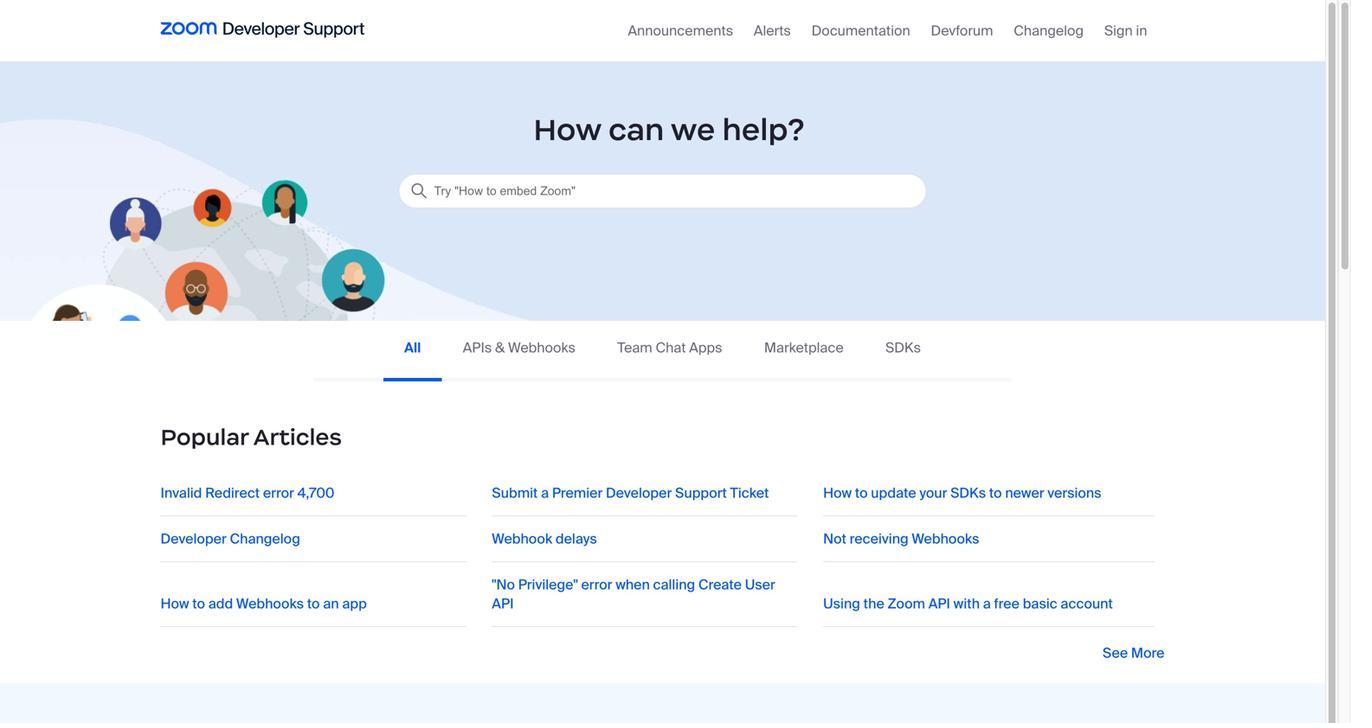Task type: vqa. For each thing, say whether or not it's contained in the screenshot.
team
yes



Task type: describe. For each thing, give the bounding box(es) containing it.
marketplace
[[764, 339, 844, 357]]

announcements link
[[628, 21, 751, 40]]

in
[[1136, 22, 1147, 40]]

alerts
[[754, 22, 791, 40]]

using the zoom api with a free basic account link
[[823, 581, 1155, 627]]

apis & webhooks
[[463, 339, 575, 357]]

popular articles
[[161, 423, 342, 451]]

1 horizontal spatial changelog
[[1014, 22, 1084, 40]]

account
[[1061, 595, 1113, 613]]

we
[[671, 111, 715, 148]]

support
[[675, 484, 727, 502]]

user
[[745, 576, 775, 594]]

sign in button
[[1104, 21, 1165, 40]]

sign
[[1104, 22, 1133, 40]]

using the zoom api with a free basic account
[[823, 595, 1113, 613]]

not receiving webhooks link
[[823, 517, 1155, 562]]

documentation link
[[812, 21, 928, 40]]

Try "How to embed Zoom" search field
[[399, 174, 927, 209]]

premier
[[552, 484, 603, 502]]

not
[[823, 530, 846, 548]]

team chat apps link
[[596, 338, 743, 382]]

api inside "no privilege" error when calling create user api
[[492, 595, 514, 613]]

apps
[[689, 339, 722, 357]]

sdks inside sdks link
[[885, 339, 921, 357]]

articles
[[253, 423, 342, 451]]

error for when
[[581, 576, 612, 594]]

help?
[[722, 111, 805, 148]]

how for how to add webhooks to an app
[[161, 595, 189, 613]]

team chat apps
[[617, 339, 722, 357]]

all link
[[383, 338, 442, 382]]

zoom
[[888, 595, 925, 613]]

create
[[698, 576, 742, 594]]

changelog link
[[1014, 21, 1101, 40]]

webhook delays link
[[492, 517, 797, 562]]

how can we help?
[[534, 111, 805, 148]]

invalid redirect error 4,700
[[161, 484, 334, 502]]

see more
[[1103, 644, 1165, 663]]

privilege"
[[518, 576, 578, 594]]

the
[[863, 595, 884, 613]]

free
[[994, 595, 1020, 613]]

announcements
[[628, 22, 733, 40]]

all
[[404, 339, 421, 357]]

submit a premier developer support ticket
[[492, 484, 769, 502]]

"no privilege" error when calling create user api
[[492, 576, 775, 613]]

apis
[[463, 339, 492, 357]]

how to update your sdks to newer versions
[[823, 484, 1101, 502]]

submit a premier developer support ticket link
[[492, 471, 797, 517]]

webhooks for apis & webhooks
[[508, 339, 575, 357]]

developer changelog
[[161, 530, 300, 548]]

"no
[[492, 576, 515, 594]]

to left an
[[307, 595, 320, 613]]



Task type: locate. For each thing, give the bounding box(es) containing it.
to
[[855, 484, 868, 502], [989, 484, 1002, 502], [192, 595, 205, 613], [307, 595, 320, 613]]

add
[[208, 595, 233, 613]]

to left update
[[855, 484, 868, 502]]

webhooks for not receiving webhooks
[[912, 530, 979, 548]]

apis & webhooks link
[[442, 338, 596, 382]]

1 vertical spatial developer
[[161, 530, 227, 548]]

how up not
[[823, 484, 852, 502]]

devforum
[[931, 22, 993, 40]]

sign in
[[1104, 22, 1147, 40]]

devforum link
[[931, 21, 1011, 40]]

see more link
[[1103, 644, 1165, 663]]

changelog inside popular articles main content
[[230, 530, 300, 548]]

0 vertical spatial webhooks
[[508, 339, 575, 357]]

1 horizontal spatial api
[[928, 595, 950, 613]]

sdks inside how to update your sdks to newer versions "link"
[[950, 484, 986, 502]]

changelog down invalid redirect error 4,700
[[230, 530, 300, 548]]

changelog
[[1014, 22, 1084, 40], [230, 530, 300, 548]]

api down "no
[[492, 595, 514, 613]]

error for 4,700
[[263, 484, 294, 502]]

error left when
[[581, 576, 612, 594]]

error
[[263, 484, 294, 502], [581, 576, 612, 594]]

1 vertical spatial sdks
[[950, 484, 986, 502]]

1 horizontal spatial error
[[581, 576, 612, 594]]

developer changelog link
[[161, 517, 466, 562]]

chat
[[656, 339, 686, 357]]

0 horizontal spatial webhooks
[[236, 595, 304, 613]]

redirect
[[205, 484, 260, 502]]

when
[[616, 576, 650, 594]]

0 vertical spatial error
[[263, 484, 294, 502]]

0 horizontal spatial how
[[161, 595, 189, 613]]

developer up webhook delays link
[[606, 484, 672, 502]]

using
[[823, 595, 860, 613]]

0 horizontal spatial error
[[263, 484, 294, 502]]

update
[[871, 484, 916, 502]]

a
[[541, 484, 549, 502], [983, 595, 991, 613]]

invalid
[[161, 484, 202, 502]]

webhooks right &
[[508, 339, 575, 357]]

app
[[342, 595, 367, 613]]

0 vertical spatial a
[[541, 484, 549, 502]]

1 horizontal spatial sdks
[[950, 484, 986, 502]]

2 vertical spatial how
[[161, 595, 189, 613]]

None search field
[[399, 174, 927, 209]]

changelog left sign
[[1014, 22, 1084, 40]]

error inside "no privilege" error when calling create user api
[[581, 576, 612, 594]]

0 horizontal spatial changelog
[[230, 530, 300, 548]]

api
[[492, 595, 514, 613], [928, 595, 950, 613]]

&
[[495, 339, 505, 357]]

1 vertical spatial webhooks
[[912, 530, 979, 548]]

error inside invalid redirect error 4,700 link
[[263, 484, 294, 502]]

1 horizontal spatial developer
[[606, 484, 672, 502]]

api left with
[[928, 595, 950, 613]]

webhooks down your on the right bottom of page
[[912, 530, 979, 548]]

a right submit at the left
[[541, 484, 549, 502]]

1 vertical spatial a
[[983, 595, 991, 613]]

1 vertical spatial changelog
[[230, 530, 300, 548]]

2 horizontal spatial webhooks
[[912, 530, 979, 548]]

more
[[1131, 644, 1165, 663]]

ticket
[[730, 484, 769, 502]]

submit
[[492, 484, 538, 502]]

marketplace link
[[743, 338, 865, 382]]

"no privilege" error when calling create user api link
[[492, 562, 797, 627]]

how left can
[[534, 111, 601, 148]]

calling
[[653, 576, 695, 594]]

delays
[[556, 530, 597, 548]]

sdks
[[885, 339, 921, 357], [950, 484, 986, 502]]

webhook
[[492, 530, 552, 548]]

how to add webhooks to an app
[[161, 595, 367, 613]]

0 horizontal spatial developer
[[161, 530, 227, 548]]

see
[[1103, 644, 1128, 663]]

developer down invalid
[[161, 530, 227, 548]]

how inside "link"
[[823, 484, 852, 502]]

0 horizontal spatial a
[[541, 484, 549, 502]]

to left newer
[[989, 484, 1002, 502]]

team
[[617, 339, 652, 357]]

0 vertical spatial how
[[534, 111, 601, 148]]

webhooks right add
[[236, 595, 304, 613]]

webhooks
[[508, 339, 575, 357], [912, 530, 979, 548], [236, 595, 304, 613]]

popular
[[161, 423, 249, 451]]

how
[[534, 111, 601, 148], [823, 484, 852, 502], [161, 595, 189, 613]]

0 horizontal spatial sdks
[[885, 339, 921, 357]]

webhook delays
[[492, 530, 597, 548]]

documentation
[[812, 22, 910, 40]]

to left add
[[192, 595, 205, 613]]

2 horizontal spatial how
[[823, 484, 852, 502]]

1 vertical spatial error
[[581, 576, 612, 594]]

a left free
[[983, 595, 991, 613]]

1 api from the left
[[492, 595, 514, 613]]

basic
[[1023, 595, 1057, 613]]

an
[[323, 595, 339, 613]]

error left 4,700
[[263, 484, 294, 502]]

not receiving webhooks
[[823, 530, 979, 548]]

zoom developer support help center home page image
[[161, 22, 364, 38]]

0 vertical spatial sdks
[[885, 339, 921, 357]]

how for how can we help?
[[534, 111, 601, 148]]

how for how to update your sdks to newer versions
[[823, 484, 852, 502]]

0 vertical spatial changelog
[[1014, 22, 1084, 40]]

how to add webhooks to an app link
[[161, 581, 466, 627]]

with
[[954, 595, 980, 613]]

popular articles main content
[[0, 382, 1325, 724]]

2 vertical spatial webhooks
[[236, 595, 304, 613]]

alerts link
[[754, 21, 808, 40]]

receiving
[[850, 530, 909, 548]]

1 horizontal spatial webhooks
[[508, 339, 575, 357]]

2 api from the left
[[928, 595, 950, 613]]

versions
[[1048, 484, 1101, 502]]

api inside 'using the zoom api with a free basic account' link
[[928, 595, 950, 613]]

can
[[608, 111, 664, 148]]

sdks link
[[865, 338, 942, 382]]

how to update your sdks to newer versions link
[[823, 471, 1155, 517]]

1 horizontal spatial how
[[534, 111, 601, 148]]

1 horizontal spatial a
[[983, 595, 991, 613]]

invalid redirect error 4,700 link
[[161, 471, 466, 517]]

1 vertical spatial how
[[823, 484, 852, 502]]

developer
[[606, 484, 672, 502], [161, 530, 227, 548]]

0 horizontal spatial api
[[492, 595, 514, 613]]

newer
[[1005, 484, 1044, 502]]

4,700
[[297, 484, 334, 502]]

how left add
[[161, 595, 189, 613]]

your
[[920, 484, 947, 502]]

0 vertical spatial developer
[[606, 484, 672, 502]]



